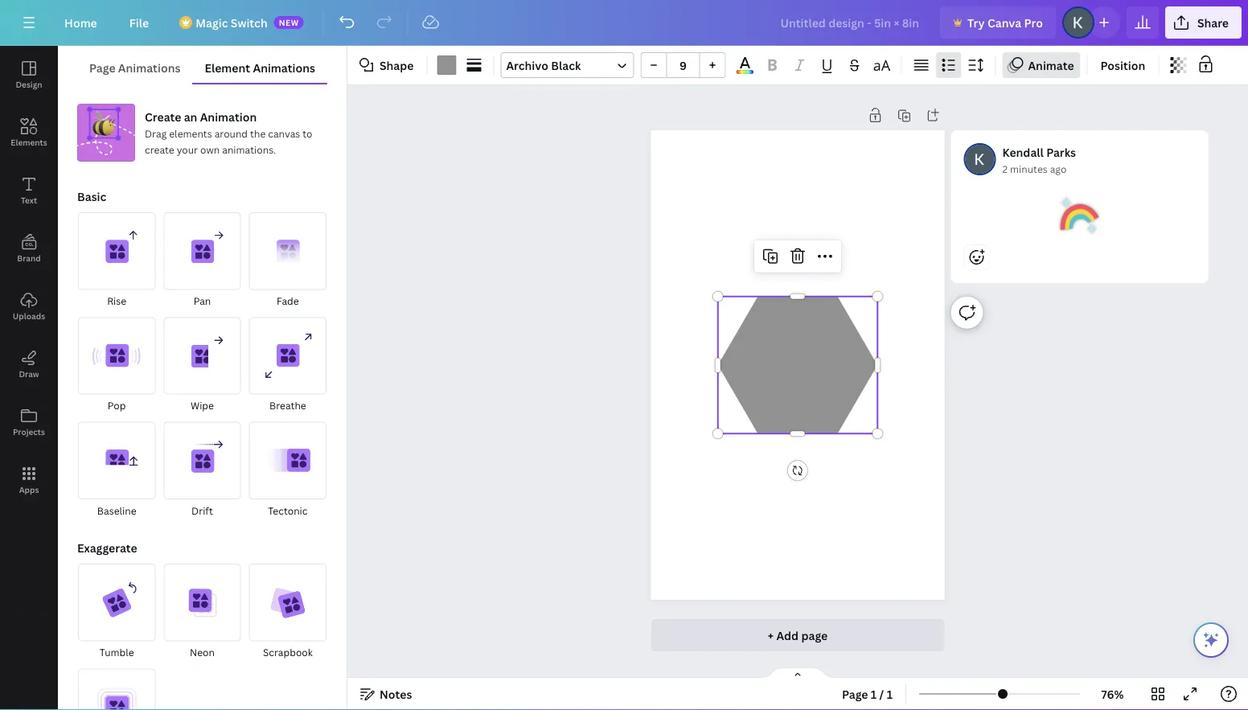 Task type: describe. For each thing, give the bounding box(es) containing it.
Design title text field
[[768, 6, 934, 39]]

position
[[1101, 58, 1146, 73]]

file button
[[116, 6, 162, 39]]

shape
[[380, 58, 414, 73]]

switch
[[231, 15, 268, 30]]

pop image
[[78, 317, 156, 395]]

projects button
[[0, 393, 58, 451]]

pan button
[[163, 212, 242, 310]]

exaggerate
[[77, 540, 137, 555]]

rise
[[107, 294, 126, 308]]

wipe button
[[163, 316, 242, 415]]

animations for element animations
[[253, 60, 315, 75]]

page animations
[[89, 60, 181, 75]]

try canva pro button
[[940, 6, 1056, 39]]

elements
[[11, 137, 47, 148]]

your
[[177, 143, 198, 156]]

#919191 image
[[437, 56, 457, 75]]

shape button
[[354, 52, 420, 78]]

/
[[880, 687, 884, 702]]

fade
[[277, 294, 299, 308]]

share
[[1198, 15, 1229, 30]]

magic
[[196, 15, 228, 30]]

elements button
[[0, 104, 58, 162]]

pan
[[194, 294, 211, 308]]

page animations button
[[77, 52, 193, 83]]

fade image
[[249, 212, 327, 290]]

try canva pro
[[968, 15, 1043, 30]]

main menu bar
[[0, 0, 1249, 46]]

+ add page
[[768, 628, 828, 643]]

page 1 / 1
[[842, 687, 893, 702]]

breathe button
[[248, 316, 327, 415]]

parks
[[1047, 144, 1076, 160]]

kendall parks list
[[951, 130, 1215, 335]]

minutes
[[1010, 162, 1048, 175]]

canvas
[[268, 127, 300, 140]]

rise image
[[78, 212, 156, 290]]

drift image
[[164, 422, 241, 500]]

expressing gratitude image
[[1061, 196, 1099, 235]]

tumble
[[99, 646, 134, 659]]

pro
[[1025, 15, 1043, 30]]

brand button
[[0, 220, 58, 278]]

breathe
[[269, 399, 306, 412]]

archivo
[[506, 58, 549, 73]]

magic switch
[[196, 15, 268, 30]]

text
[[21, 195, 37, 206]]

pop button
[[77, 316, 156, 415]]

brand
[[17, 253, 41, 263]]

show pages image
[[759, 667, 837, 680]]

create an animation drag elements around the canvas to create your own animations.
[[145, 109, 313, 156]]

+ add page button
[[651, 619, 945, 652]]

#919191 image
[[437, 56, 457, 75]]

create
[[145, 143, 174, 156]]

position button
[[1095, 52, 1152, 78]]

baseline image
[[78, 422, 156, 500]]

text button
[[0, 162, 58, 220]]

wipe image
[[164, 317, 241, 395]]

scrapbook image
[[249, 564, 327, 641]]

color range image
[[737, 70, 754, 74]]

ago
[[1050, 162, 1067, 175]]

the
[[250, 127, 266, 140]]

baseline button
[[77, 421, 156, 520]]

2
[[1003, 162, 1008, 175]]

baseline
[[97, 504, 136, 517]]

own
[[200, 143, 220, 156]]

wipe
[[191, 399, 214, 412]]

design button
[[0, 46, 58, 104]]

uploads
[[13, 311, 45, 321]]

page for page animations
[[89, 60, 115, 75]]



Task type: vqa. For each thing, say whether or not it's contained in the screenshot.
Login
no



Task type: locate. For each thing, give the bounding box(es) containing it.
0 horizontal spatial 1
[[871, 687, 877, 702]]

1 horizontal spatial 1
[[887, 687, 893, 702]]

drift button
[[163, 421, 242, 520]]

animation
[[200, 109, 257, 124]]

animations down new
[[253, 60, 315, 75]]

around
[[215, 127, 248, 140]]

1
[[871, 687, 877, 702], [887, 687, 893, 702]]

share button
[[1166, 6, 1242, 39]]

archivo black button
[[501, 52, 634, 78]]

home link
[[51, 6, 110, 39]]

1 horizontal spatial page
[[842, 687, 868, 702]]

apps
[[19, 484, 39, 495]]

elements
[[169, 127, 212, 140]]

2 animations from the left
[[253, 60, 315, 75]]

kendall parks 2 minutes ago
[[1003, 144, 1076, 175]]

kendall
[[1003, 144, 1044, 160]]

canva assistant image
[[1202, 631, 1221, 650]]

– – number field
[[672, 58, 695, 73]]

page for page 1 / 1
[[842, 687, 868, 702]]

tumble button
[[77, 563, 156, 662]]

1 right /
[[887, 687, 893, 702]]

0 vertical spatial page
[[89, 60, 115, 75]]

pop
[[108, 399, 126, 412]]

page inside button
[[89, 60, 115, 75]]

uploads button
[[0, 278, 58, 335]]

tectonic
[[268, 504, 308, 517]]

animations down file popup button
[[118, 60, 181, 75]]

0 horizontal spatial page
[[89, 60, 115, 75]]

element
[[205, 60, 250, 75]]

animations inside button
[[118, 60, 181, 75]]

create
[[145, 109, 181, 124]]

animations for page animations
[[118, 60, 181, 75]]

breathe image
[[249, 317, 327, 395]]

0 horizontal spatial animations
[[118, 60, 181, 75]]

drift
[[192, 504, 213, 517]]

rise button
[[77, 212, 156, 310]]

group
[[641, 52, 726, 78]]

page down home link
[[89, 60, 115, 75]]

side panel tab list
[[0, 46, 58, 509]]

add
[[777, 628, 799, 643]]

basic
[[77, 189, 106, 204]]

element animations button
[[193, 52, 327, 83]]

animations
[[118, 60, 181, 75], [253, 60, 315, 75]]

animate button
[[1003, 52, 1081, 78]]

neon button
[[163, 563, 242, 662]]

neon
[[190, 646, 215, 659]]

animations inside button
[[253, 60, 315, 75]]

apps button
[[0, 451, 58, 509]]

design
[[16, 79, 42, 90]]

page left /
[[842, 687, 868, 702]]

1 animations from the left
[[118, 60, 181, 75]]

scrapbook button
[[248, 563, 327, 662]]

tumble image
[[78, 564, 156, 641]]

2 1 from the left
[[887, 687, 893, 702]]

black
[[551, 58, 581, 73]]

try
[[968, 15, 985, 30]]

notes
[[380, 687, 412, 702]]

tectonic image
[[249, 422, 327, 500]]

an
[[184, 109, 197, 124]]

drag
[[145, 127, 167, 140]]

fade button
[[248, 212, 327, 310]]

element animations
[[205, 60, 315, 75]]

page
[[89, 60, 115, 75], [842, 687, 868, 702]]

1 left /
[[871, 687, 877, 702]]

file
[[129, 15, 149, 30]]

new
[[279, 17, 299, 28]]

76%
[[1102, 687, 1124, 702]]

canva
[[988, 15, 1022, 30]]

tectonic button
[[248, 421, 327, 520]]

draw button
[[0, 335, 58, 393]]

animations.
[[222, 143, 276, 156]]

home
[[64, 15, 97, 30]]

neon image
[[164, 564, 241, 641]]

animate
[[1029, 58, 1074, 73]]

archivo black
[[506, 58, 581, 73]]

1 horizontal spatial animations
[[253, 60, 315, 75]]

1 1 from the left
[[871, 687, 877, 702]]

pan image
[[164, 212, 241, 290]]

notes button
[[354, 681, 419, 707]]

scrapbook
[[263, 646, 313, 659]]

to
[[303, 127, 313, 140]]

1 vertical spatial page
[[842, 687, 868, 702]]

draw
[[19, 368, 39, 379]]

page
[[802, 628, 828, 643]]

+
[[768, 628, 774, 643]]

stomp image
[[78, 669, 156, 710]]

76% button
[[1087, 681, 1139, 707]]

projects
[[13, 426, 45, 437]]



